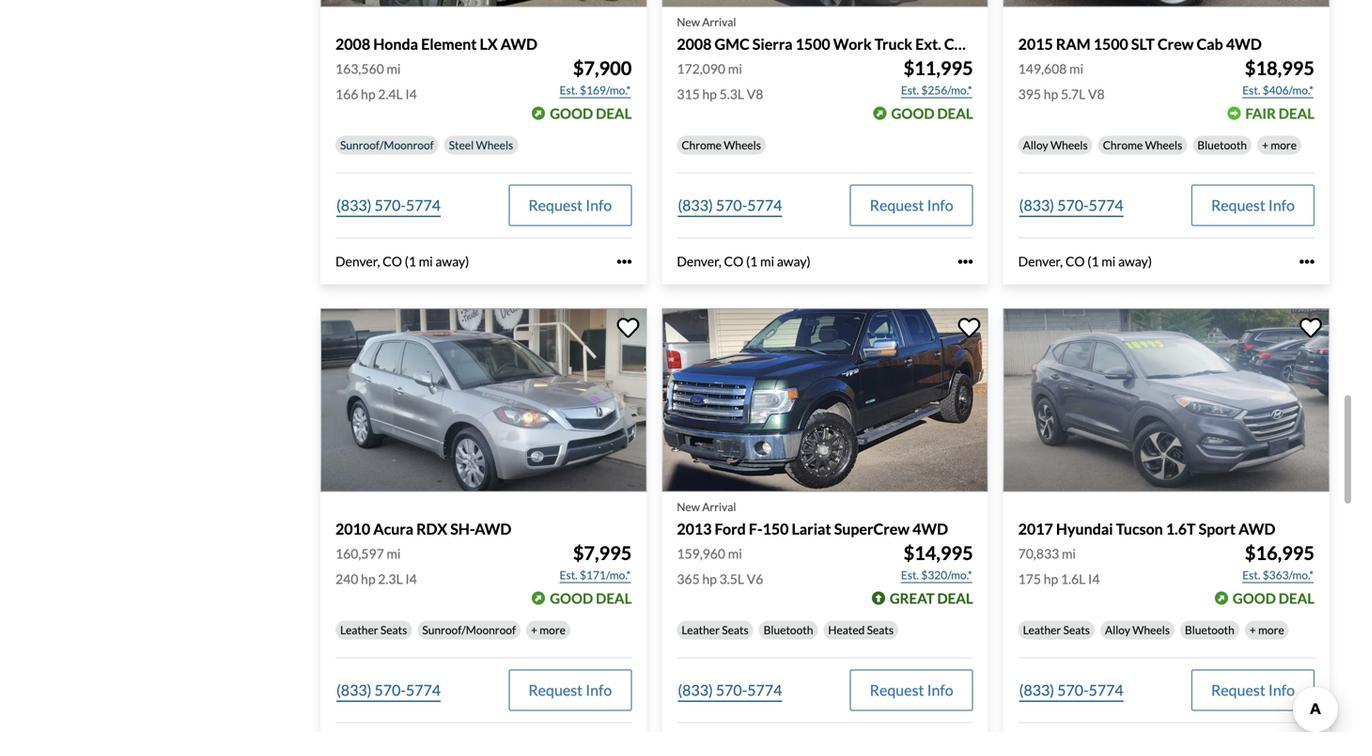 Task type: locate. For each thing, give the bounding box(es) containing it.
570- for $18,995
[[1057, 196, 1089, 214]]

new inside the new arrival 2008 gmc sierra 1500 work truck ext. cab 4wd
[[677, 15, 700, 29]]

hp for $18,995
[[1044, 86, 1058, 102]]

1 vertical spatial new
[[677, 500, 700, 514]]

1 cab from the left
[[944, 35, 971, 53]]

(833) for $7,900
[[336, 196, 372, 214]]

1500
[[796, 35, 831, 53], [1094, 35, 1129, 53]]

$171/mo.*
[[580, 568, 631, 582]]

hp for $11,995
[[702, 86, 717, 102]]

(833) 570-5774 for $18,995
[[1019, 196, 1124, 214]]

570- for $7,995
[[375, 681, 406, 699]]

good deal down "est. $256/mo.*" button
[[891, 105, 973, 122]]

0 horizontal spatial chrome wheels
[[682, 138, 761, 152]]

est. up great on the bottom of page
[[901, 568, 919, 582]]

1 horizontal spatial co
[[724, 253, 744, 269]]

2 co from the left
[[724, 253, 744, 269]]

i4 right 2.3l
[[405, 571, 417, 587]]

1500 left work on the right top
[[796, 35, 831, 53]]

0 vertical spatial arrival
[[702, 15, 736, 29]]

1500 left slt
[[1094, 35, 1129, 53]]

hp right 175
[[1044, 571, 1058, 587]]

2 horizontal spatial denver,
[[1018, 253, 1063, 269]]

4 seats from the left
[[1063, 623, 1090, 637]]

arrival up gmc
[[702, 15, 736, 29]]

deal down $171/mo.*
[[596, 590, 632, 607]]

70,833 mi 175 hp 1.6l i4
[[1018, 546, 1100, 587]]

i4
[[405, 86, 417, 102], [405, 571, 417, 587], [1088, 571, 1100, 587]]

request info button for $7,995
[[509, 670, 632, 711]]

lx
[[480, 35, 498, 53]]

chrome down 149,608 mi 395 hp 5.7l v8
[[1103, 138, 1143, 152]]

1 horizontal spatial ellipsis h image
[[1300, 254, 1315, 269]]

2 horizontal spatial denver, co (1 mi away)
[[1018, 253, 1152, 269]]

deal for $7,995
[[596, 590, 632, 607]]

hp for $16,995
[[1044, 571, 1058, 587]]

0 horizontal spatial leather seats
[[340, 623, 407, 637]]

leather seats for $16,995
[[1023, 623, 1090, 637]]

cab right 'crew'
[[1197, 35, 1223, 53]]

3 co from the left
[[1066, 253, 1085, 269]]

$11,995
[[904, 57, 973, 79]]

est. left $169/mo.*
[[560, 83, 578, 97]]

v8 right the 5.3l
[[747, 86, 763, 102]]

i4 right 1.6l
[[1088, 571, 1100, 587]]

est.
[[560, 83, 578, 97], [901, 83, 919, 97], [1243, 83, 1261, 97], [560, 568, 578, 582], [901, 568, 919, 582], [1243, 568, 1261, 582]]

(833) 570-5774 button
[[336, 185, 442, 226], [677, 185, 783, 226], [1018, 185, 1125, 226], [336, 670, 442, 711], [677, 670, 783, 711], [1018, 670, 1125, 711]]

blue 2013 ford f-150 lariat supercrew 4wd pickup truck four-wheel drive 6-speed automatic image
[[662, 308, 988, 492]]

1 vertical spatial alloy wheels
[[1105, 623, 1170, 637]]

awd
[[501, 35, 538, 53], [475, 520, 512, 538], [1239, 520, 1276, 538]]

new up 2013
[[677, 500, 700, 514]]

0 horizontal spatial alloy wheels
[[1023, 138, 1088, 152]]

good deal
[[550, 105, 632, 122], [891, 105, 973, 122], [550, 590, 632, 607], [1233, 590, 1315, 607]]

2 new from the top
[[677, 500, 700, 514]]

0 horizontal spatial leather
[[340, 623, 378, 637]]

cab right ext.
[[944, 35, 971, 53]]

2 leather from the left
[[682, 623, 720, 637]]

wheels for $18,995
[[1145, 138, 1183, 152]]

1 horizontal spatial 4wd
[[974, 35, 1009, 53]]

(833) 570-5774 for $7,995
[[336, 681, 441, 699]]

leather seats down 2.3l
[[340, 623, 407, 637]]

mi inside 70,833 mi 175 hp 1.6l i4
[[1062, 546, 1076, 562]]

deal down $406/mo.*
[[1279, 105, 1315, 122]]

i4 inside 163,560 mi 166 hp 2.4l i4
[[405, 86, 417, 102]]

request for $7,900
[[528, 196, 583, 214]]

seats for bluetooth
[[722, 623, 749, 637]]

bluetooth for $16,995
[[1185, 623, 1235, 637]]

2 horizontal spatial (1
[[1088, 253, 1099, 269]]

rdx
[[416, 520, 447, 538]]

request info for $18,995
[[1211, 196, 1295, 214]]

deal for $7,900
[[596, 105, 632, 122]]

seats down 1.6l
[[1063, 623, 1090, 637]]

deal for $11,995
[[937, 105, 973, 122]]

mi for $18,995
[[1070, 61, 1084, 77]]

leather seats down 1.6l
[[1023, 623, 1090, 637]]

arrival for $11,995
[[702, 15, 736, 29]]

1 horizontal spatial 1500
[[1094, 35, 1129, 53]]

3 denver, from the left
[[1018, 253, 1063, 269]]

alloy wheels
[[1023, 138, 1088, 152], [1105, 623, 1170, 637]]

mi for $11,995
[[728, 61, 742, 77]]

est. down $16,995
[[1243, 568, 1261, 582]]

info for $16,995
[[1269, 681, 1295, 699]]

hp inside 149,608 mi 395 hp 5.7l v8
[[1044, 86, 1058, 102]]

ellipsis h image
[[617, 254, 632, 269]]

1 vertical spatial alloy
[[1105, 623, 1131, 637]]

hp inside 159,960 mi 365 hp 3.5l v6
[[702, 571, 717, 587]]

est. up fair
[[1243, 83, 1261, 97]]

4wd inside the new arrival 2008 gmc sierra 1500 work truck ext. cab 4wd
[[974, 35, 1009, 53]]

1 horizontal spatial away)
[[777, 253, 811, 269]]

+ for $18,995
[[1262, 138, 1269, 152]]

163,560
[[336, 61, 384, 77]]

5774 for $7,900
[[406, 196, 441, 214]]

v8 inside 149,608 mi 395 hp 5.7l v8
[[1088, 86, 1105, 102]]

mi inside 159,960 mi 365 hp 3.5l v6
[[728, 546, 742, 562]]

i4 right 2.4l
[[405, 86, 417, 102]]

away)
[[436, 253, 469, 269], [777, 253, 811, 269], [1118, 253, 1152, 269]]

0 horizontal spatial co
[[383, 253, 402, 269]]

0 horizontal spatial (1
[[405, 253, 416, 269]]

4wd up $18,995
[[1226, 35, 1262, 53]]

2 horizontal spatial co
[[1066, 253, 1085, 269]]

2 seats from the left
[[722, 623, 749, 637]]

good deal down est. $171/mo.* button
[[550, 590, 632, 607]]

0 horizontal spatial 1500
[[796, 35, 831, 53]]

new inside new arrival 2013 ford f-150 lariat supercrew 4wd
[[677, 500, 700, 514]]

2008 up the 163,560
[[336, 35, 370, 53]]

1 denver, co (1 mi away) from the left
[[336, 253, 469, 269]]

mi
[[387, 61, 401, 77], [728, 61, 742, 77], [1070, 61, 1084, 77], [419, 253, 433, 269], [760, 253, 774, 269], [1102, 253, 1116, 269], [387, 546, 401, 562], [728, 546, 742, 562], [1062, 546, 1076, 562]]

request for $16,995
[[1211, 681, 1266, 699]]

good down "est. $256/mo.*" button
[[891, 105, 935, 122]]

0 horizontal spatial away)
[[436, 253, 469, 269]]

3 away) from the left
[[1118, 253, 1152, 269]]

1 chrome from the left
[[682, 138, 722, 152]]

2 horizontal spatial away)
[[1118, 253, 1152, 269]]

good down est. $363/mo.* button
[[1233, 590, 1276, 607]]

1 horizontal spatial +
[[1250, 623, 1256, 637]]

new
[[677, 15, 700, 29], [677, 500, 700, 514]]

1 vertical spatial arrival
[[702, 500, 736, 514]]

ellipsis h image
[[958, 254, 973, 269], [1300, 254, 1315, 269]]

good deal for $7,900
[[550, 105, 632, 122]]

est. inside the $18,995 est. $406/mo.*
[[1243, 83, 1261, 97]]

mi inside the 160,597 mi 240 hp 2.3l i4
[[387, 546, 401, 562]]

alloy
[[1023, 138, 1048, 152], [1105, 623, 1131, 637]]

awd right lx
[[501, 35, 538, 53]]

1 co from the left
[[383, 253, 402, 269]]

4wd
[[974, 35, 1009, 53], [1226, 35, 1262, 53], [913, 520, 948, 538]]

v8 right 5.7l at the top of the page
[[1088, 86, 1105, 102]]

2 denver, from the left
[[677, 253, 722, 269]]

+ more down est. $171/mo.* button
[[531, 623, 566, 637]]

+
[[1262, 138, 1269, 152], [531, 623, 538, 637], [1250, 623, 1256, 637]]

hp right the 395
[[1044, 86, 1058, 102]]

request info
[[528, 196, 612, 214], [870, 196, 954, 214], [1211, 196, 1295, 214], [528, 681, 612, 699], [870, 681, 954, 699], [1211, 681, 1295, 699]]

2 horizontal spatial leather seats
[[1023, 623, 1090, 637]]

new for $11,995
[[677, 15, 700, 29]]

request info button
[[509, 185, 632, 226], [850, 185, 973, 226], [1192, 185, 1315, 226], [509, 670, 632, 711], [850, 670, 973, 711], [1192, 670, 1315, 711]]

hp right 240
[[361, 571, 376, 587]]

est. $169/mo.* button
[[559, 81, 632, 100]]

0 horizontal spatial 2008
[[336, 35, 370, 53]]

steel
[[449, 138, 474, 152]]

denver, co (1 mi away)
[[336, 253, 469, 269], [677, 253, 811, 269], [1018, 253, 1152, 269]]

hp inside 172,090 mi 315 hp 5.3l v8
[[702, 86, 717, 102]]

570- for $7,900
[[375, 196, 406, 214]]

159,960
[[677, 546, 726, 562]]

leather down 365
[[682, 623, 720, 637]]

1 1500 from the left
[[796, 35, 831, 53]]

$7,900
[[573, 57, 632, 79]]

chrome wheels
[[682, 138, 761, 152], [1103, 138, 1183, 152]]

deal down $169/mo.*
[[596, 105, 632, 122]]

(833) 570-5774 for $7,900
[[336, 196, 441, 214]]

est. inside $7,995 est. $171/mo.*
[[560, 568, 578, 582]]

est. inside $11,995 est. $256/mo.*
[[901, 83, 919, 97]]

2 arrival from the top
[[702, 500, 736, 514]]

seats down 2.3l
[[381, 623, 407, 637]]

2015
[[1018, 35, 1053, 53]]

request info button for $7,900
[[509, 185, 632, 226]]

0 horizontal spatial denver,
[[336, 253, 380, 269]]

sunroof/moonroof
[[340, 138, 434, 152], [422, 623, 516, 637]]

v8
[[747, 86, 763, 102], [1088, 86, 1105, 102]]

good deal down the est. $169/mo.* button
[[550, 105, 632, 122]]

3 leather seats from the left
[[1023, 623, 1090, 637]]

est. left $171/mo.*
[[560, 568, 578, 582]]

request info button for $16,995
[[1192, 670, 1315, 711]]

$7,995
[[573, 542, 632, 565]]

2 v8 from the left
[[1088, 86, 1105, 102]]

est. inside the "$16,995 est. $363/mo.*"
[[1243, 568, 1261, 582]]

arrival inside new arrival 2013 ford f-150 lariat supercrew 4wd
[[702, 500, 736, 514]]

+ more down est. $363/mo.* button
[[1250, 623, 1284, 637]]

0 horizontal spatial 4wd
[[913, 520, 948, 538]]

1 ellipsis h image from the left
[[958, 254, 973, 269]]

1 new from the top
[[677, 15, 700, 29]]

$11,995 est. $256/mo.*
[[901, 57, 973, 97]]

$256/mo.*
[[921, 83, 972, 97]]

1 leather from the left
[[340, 623, 378, 637]]

$18,995 est. $406/mo.*
[[1243, 57, 1315, 97]]

leather down 240
[[340, 623, 378, 637]]

more down "fair deal"
[[1271, 138, 1297, 152]]

1 horizontal spatial denver,
[[677, 253, 722, 269]]

leather seats down "3.5l"
[[682, 623, 749, 637]]

2008 up 172,090
[[677, 35, 712, 53]]

hp for $7,995
[[361, 571, 376, 587]]

denver,
[[336, 253, 380, 269], [677, 253, 722, 269], [1018, 253, 1063, 269]]

5.3l
[[720, 86, 744, 102]]

570- for $16,995
[[1057, 681, 1089, 699]]

(1 for $18,995
[[1088, 253, 1099, 269]]

v8 inside 172,090 mi 315 hp 5.3l v8
[[747, 86, 763, 102]]

hp right the 166
[[361, 86, 376, 102]]

1 2008 from the left
[[336, 35, 370, 53]]

arrival inside the new arrival 2008 gmc sierra 1500 work truck ext. cab 4wd
[[702, 15, 736, 29]]

info for $7,900
[[586, 196, 612, 214]]

0 horizontal spatial cab
[[944, 35, 971, 53]]

awd right 'rdx'
[[475, 520, 512, 538]]

i4 for $7,900
[[405, 86, 417, 102]]

good for $7,995
[[550, 590, 593, 607]]

172,090
[[677, 61, 726, 77]]

good deal down est. $363/mo.* button
[[1233, 590, 1315, 607]]

1 v8 from the left
[[747, 86, 763, 102]]

leather
[[340, 623, 378, 637], [682, 623, 720, 637], [1023, 623, 1061, 637]]

leather seats for $7,995
[[340, 623, 407, 637]]

3 denver, co (1 mi away) from the left
[[1018, 253, 1152, 269]]

2 horizontal spatial leather
[[1023, 623, 1061, 637]]

leather down 175
[[1023, 623, 1061, 637]]

1 horizontal spatial leather seats
[[682, 623, 749, 637]]

1 denver, from the left
[[336, 253, 380, 269]]

hyundai
[[1056, 520, 1113, 538]]

(833) 570-5774 button for $18,995
[[1018, 185, 1125, 226]]

+ more down "fair deal"
[[1262, 138, 1297, 152]]

great
[[890, 590, 935, 607]]

$320/mo.*
[[921, 568, 972, 582]]

570-
[[375, 196, 406, 214], [716, 196, 747, 214], [1057, 196, 1089, 214], [375, 681, 406, 699], [716, 681, 747, 699], [1057, 681, 1089, 699]]

1 away) from the left
[[436, 253, 469, 269]]

black 2015 ram 1500 slt crew cab 4wd pickup truck four-wheel drive 8-speed automatic image
[[1003, 0, 1330, 7]]

hp inside the 160,597 mi 240 hp 2.3l i4
[[361, 571, 376, 587]]

more for $16,995
[[1258, 623, 1284, 637]]

awd up $16,995
[[1239, 520, 1276, 538]]

1 arrival from the top
[[702, 15, 736, 29]]

leather for $16,995
[[1023, 623, 1061, 637]]

$7,995 est. $171/mo.*
[[560, 542, 632, 582]]

deal
[[596, 105, 632, 122], [937, 105, 973, 122], [1279, 105, 1315, 122], [596, 590, 632, 607], [937, 590, 973, 607], [1279, 590, 1315, 607]]

5774
[[406, 196, 441, 214], [747, 196, 782, 214], [1089, 196, 1124, 214], [406, 681, 441, 699], [747, 681, 782, 699], [1089, 681, 1124, 699]]

160,597
[[336, 546, 384, 562]]

est. down $11,995
[[901, 83, 919, 97]]

3 (1 from the left
[[1088, 253, 1099, 269]]

mi inside 163,560 mi 166 hp 2.4l i4
[[387, 61, 401, 77]]

4wd left 2015
[[974, 35, 1009, 53]]

away) for $7,900
[[436, 253, 469, 269]]

$18,995
[[1245, 57, 1315, 79]]

hp inside 163,560 mi 166 hp 2.4l i4
[[361, 86, 376, 102]]

$7,900 est. $169/mo.*
[[560, 57, 632, 97]]

0 vertical spatial new
[[677, 15, 700, 29]]

chrome down 315
[[682, 138, 722, 152]]

est. for $14,995
[[901, 568, 919, 582]]

i4 inside 70,833 mi 175 hp 1.6l i4
[[1088, 571, 1100, 587]]

+ more
[[1262, 138, 1297, 152], [531, 623, 566, 637], [1250, 623, 1284, 637]]

hp right 315
[[702, 86, 717, 102]]

arrival up ford
[[702, 500, 736, 514]]

0 horizontal spatial alloy
[[1023, 138, 1048, 152]]

info for $7,995
[[586, 681, 612, 699]]

good down the est. $169/mo.* button
[[550, 105, 593, 122]]

ext.
[[916, 35, 941, 53]]

0 horizontal spatial +
[[531, 623, 538, 637]]

leather seats
[[340, 623, 407, 637], [682, 623, 749, 637], [1023, 623, 1090, 637]]

hp inside 70,833 mi 175 hp 1.6l i4
[[1044, 571, 1058, 587]]

good down est. $171/mo.* button
[[550, 590, 593, 607]]

deal down '$320/mo.*' on the bottom
[[937, 590, 973, 607]]

4wd up the $14,995
[[913, 520, 948, 538]]

seats
[[381, 623, 407, 637], [722, 623, 749, 637], [867, 623, 894, 637], [1063, 623, 1090, 637]]

element
[[421, 35, 477, 53]]

info
[[586, 196, 612, 214], [927, 196, 954, 214], [1269, 196, 1295, 214], [586, 681, 612, 699], [927, 681, 954, 699], [1269, 681, 1295, 699]]

seats right heated
[[867, 623, 894, 637]]

work
[[833, 35, 872, 53]]

wheels
[[476, 138, 513, 152], [724, 138, 761, 152], [1051, 138, 1088, 152], [1145, 138, 1183, 152], [1133, 623, 1170, 637]]

away) for $18,995
[[1118, 253, 1152, 269]]

co
[[383, 253, 402, 269], [724, 253, 744, 269], [1066, 253, 1085, 269]]

70,833
[[1018, 546, 1059, 562]]

2010
[[336, 520, 370, 538]]

0 horizontal spatial chrome
[[682, 138, 722, 152]]

1 leather seats from the left
[[340, 623, 407, 637]]

2 2008 from the left
[[677, 35, 712, 53]]

est. inside $14,995 est. $320/mo.*
[[901, 568, 919, 582]]

more down est. $363/mo.* button
[[1258, 623, 1284, 637]]

steel wheels
[[449, 138, 513, 152]]

(1
[[405, 253, 416, 269], [746, 253, 758, 269], [1088, 253, 1099, 269]]

chrome
[[682, 138, 722, 152], [1103, 138, 1143, 152]]

mi for $7,900
[[387, 61, 401, 77]]

365
[[677, 571, 700, 587]]

2017 hyundai tucson 1.6t sport awd
[[1018, 520, 1276, 538]]

deal down $256/mo.*
[[937, 105, 973, 122]]

(833) for $18,995
[[1019, 196, 1055, 214]]

new up 172,090
[[677, 15, 700, 29]]

mi inside 149,608 mi 395 hp 5.7l v8
[[1070, 61, 1084, 77]]

2 horizontal spatial +
[[1262, 138, 1269, 152]]

166
[[336, 86, 358, 102]]

1 seats from the left
[[381, 623, 407, 637]]

1 horizontal spatial denver, co (1 mi away)
[[677, 253, 811, 269]]

seats for alloy wheels
[[1063, 623, 1090, 637]]

1.6l
[[1061, 571, 1086, 587]]

hp
[[361, 86, 376, 102], [702, 86, 717, 102], [1044, 86, 1058, 102], [361, 571, 376, 587], [702, 571, 717, 587], [1044, 571, 1058, 587]]

1 (1 from the left
[[405, 253, 416, 269]]

leather for $7,995
[[340, 623, 378, 637]]

more for $18,995
[[1271, 138, 1297, 152]]

5774 for $18,995
[[1089, 196, 1124, 214]]

1 horizontal spatial alloy wheels
[[1105, 623, 1170, 637]]

est. for $18,995
[[1243, 83, 1261, 97]]

cab
[[944, 35, 971, 53], [1197, 35, 1223, 53]]

2 chrome from the left
[[1103, 138, 1143, 152]]

est. inside '$7,900 est. $169/mo.*'
[[560, 83, 578, 97]]

hp right 365
[[702, 571, 717, 587]]

0 horizontal spatial v8
[[747, 86, 763, 102]]

est. $406/mo.* button
[[1242, 81, 1315, 100]]

seats for sunroof/moonroof
[[381, 623, 407, 637]]

request info for $7,995
[[528, 681, 612, 699]]

i4 inside the 160,597 mi 240 hp 2.3l i4
[[405, 571, 417, 587]]

mi for $7,995
[[387, 546, 401, 562]]

good
[[550, 105, 593, 122], [891, 105, 935, 122], [550, 590, 593, 607], [1233, 590, 1276, 607]]

1 horizontal spatial leather
[[682, 623, 720, 637]]

0 vertical spatial alloy
[[1023, 138, 1048, 152]]

2010 acura rdx sh-awd
[[336, 520, 512, 538]]

0 horizontal spatial denver, co (1 mi away)
[[336, 253, 469, 269]]

(1 for $7,900
[[405, 253, 416, 269]]

1 horizontal spatial 2008
[[677, 35, 712, 53]]

1 horizontal spatial (1
[[746, 253, 758, 269]]

1 horizontal spatial chrome
[[1103, 138, 1143, 152]]

mi inside 172,090 mi 315 hp 5.3l v8
[[728, 61, 742, 77]]

deal down the $363/mo.*
[[1279, 590, 1315, 607]]

seats down "3.5l"
[[722, 623, 749, 637]]

1 horizontal spatial cab
[[1197, 35, 1223, 53]]

bluetooth
[[1198, 138, 1247, 152], [764, 623, 813, 637], [1185, 623, 1235, 637]]

1 horizontal spatial v8
[[1088, 86, 1105, 102]]

3 leather from the left
[[1023, 623, 1061, 637]]

2 ellipsis h image from the left
[[1300, 254, 1315, 269]]

1 horizontal spatial chrome wheels
[[1103, 138, 1183, 152]]

0 horizontal spatial ellipsis h image
[[958, 254, 973, 269]]

sh-
[[450, 520, 475, 538]]



Task type: describe. For each thing, give the bounding box(es) containing it.
2015 ram 1500 slt crew cab 4wd
[[1018, 35, 1262, 53]]

est. $171/mo.* button
[[559, 566, 632, 585]]

est. $320/mo.* button
[[900, 566, 973, 585]]

new arrival 2008 gmc sierra 1500 work truck ext. cab 4wd
[[677, 15, 1009, 53]]

4wd inside new arrival 2013 ford f-150 lariat supercrew 4wd
[[913, 520, 948, 538]]

supercrew
[[834, 520, 910, 538]]

request for $18,995
[[1211, 196, 1266, 214]]

$16,995 est. $363/mo.*
[[1243, 542, 1315, 582]]

v8 for $11,995
[[747, 86, 763, 102]]

163,560 mi 166 hp 2.4l i4
[[336, 61, 417, 102]]

1 chrome wheels from the left
[[682, 138, 761, 152]]

awd for $7,900
[[501, 35, 538, 53]]

ram
[[1056, 35, 1091, 53]]

0 vertical spatial alloy wheels
[[1023, 138, 1088, 152]]

new arrival 2013 ford f-150 lariat supercrew 4wd
[[677, 500, 948, 538]]

3.5l
[[720, 571, 744, 587]]

+ for $16,995
[[1250, 623, 1256, 637]]

2.3l
[[378, 571, 403, 587]]

1 horizontal spatial alloy
[[1105, 623, 1131, 637]]

heated seats
[[828, 623, 894, 637]]

2 chrome wheels from the left
[[1103, 138, 1183, 152]]

deal for $18,995
[[1279, 105, 1315, 122]]

est. $363/mo.* button
[[1242, 566, 1315, 585]]

deal for $14,995
[[937, 590, 973, 607]]

good deal for $16,995
[[1233, 590, 1315, 607]]

v6
[[747, 571, 763, 587]]

good deal for $11,995
[[891, 105, 973, 122]]

(833) for $16,995
[[1019, 681, 1055, 699]]

(833) 570-5774 button for $16,995
[[1018, 670, 1125, 711]]

v8 for $18,995
[[1088, 86, 1105, 102]]

5774 for $7,995
[[406, 681, 441, 699]]

2 1500 from the left
[[1094, 35, 1129, 53]]

2008 honda element lx awd
[[336, 35, 538, 53]]

160,597 mi 240 hp 2.3l i4
[[336, 546, 417, 587]]

0 vertical spatial sunroof/moonroof
[[340, 138, 434, 152]]

request for $7,995
[[528, 681, 583, 699]]

blue 2017 hyundai tucson 1.6t sport awd suv / crossover all-wheel drive 7-speed automatic image
[[1003, 308, 1330, 492]]

315
[[677, 86, 700, 102]]

mi for $14,995
[[728, 546, 742, 562]]

est. for $7,995
[[560, 568, 578, 582]]

est. $256/mo.* button
[[900, 81, 973, 100]]

request info button for $18,995
[[1192, 185, 1315, 226]]

deal for $16,995
[[1279, 590, 1315, 607]]

gray 2008 gmc sierra 1500 work truck ext. cab 4wd pickup truck four-wheel drive 4-speed automatic image
[[662, 0, 988, 7]]

240
[[336, 571, 358, 587]]

crew
[[1158, 35, 1194, 53]]

149,608
[[1018, 61, 1067, 77]]

red 2008 honda element lx awd suv / crossover all-wheel drive 5-speed automatic image
[[320, 0, 647, 7]]

159,960 mi 365 hp 3.5l v6
[[677, 546, 763, 587]]

i4 for $7,995
[[405, 571, 417, 587]]

est. for $7,900
[[560, 83, 578, 97]]

arrival for $14,995
[[702, 500, 736, 514]]

+ more for $16,995
[[1250, 623, 1284, 637]]

f-
[[749, 520, 763, 538]]

149,608 mi 395 hp 5.7l v8
[[1018, 61, 1105, 102]]

co for $18,995
[[1066, 253, 1085, 269]]

(833) for $7,995
[[336, 681, 372, 699]]

2 leather seats from the left
[[682, 623, 749, 637]]

good for $11,995
[[891, 105, 935, 122]]

good for $16,995
[[1233, 590, 1276, 607]]

denver, for $18,995
[[1018, 253, 1063, 269]]

2008 inside the new arrival 2008 gmc sierra 1500 work truck ext. cab 4wd
[[677, 35, 712, 53]]

2 horizontal spatial 4wd
[[1226, 35, 1262, 53]]

172,090 mi 315 hp 5.3l v8
[[677, 61, 763, 102]]

$169/mo.*
[[580, 83, 631, 97]]

fair deal
[[1246, 105, 1315, 122]]

gray 2010 acura rdx sh-awd suv / crossover all-wheel drive 5-speed automatic image
[[320, 308, 647, 492]]

$14,995 est. $320/mo.*
[[901, 542, 973, 582]]

heated
[[828, 623, 865, 637]]

i4 for $16,995
[[1088, 571, 1100, 587]]

175
[[1018, 571, 1041, 587]]

(833) 570-5774 button for $7,995
[[336, 670, 442, 711]]

request info for $16,995
[[1211, 681, 1295, 699]]

2013
[[677, 520, 712, 538]]

wheels for $7,900
[[476, 138, 513, 152]]

est. for $16,995
[[1243, 568, 1261, 582]]

sierra
[[753, 35, 793, 53]]

honda
[[373, 35, 418, 53]]

wheels for $16,995
[[1133, 623, 1170, 637]]

request info for $7,900
[[528, 196, 612, 214]]

1500 inside the new arrival 2008 gmc sierra 1500 work truck ext. cab 4wd
[[796, 35, 831, 53]]

2.4l
[[378, 86, 403, 102]]

bluetooth for $18,995
[[1198, 138, 1247, 152]]

good deal for $7,995
[[550, 590, 632, 607]]

slt
[[1131, 35, 1155, 53]]

150
[[763, 520, 789, 538]]

cab inside the new arrival 2008 gmc sierra 1500 work truck ext. cab 4wd
[[944, 35, 971, 53]]

good for $7,900
[[550, 105, 593, 122]]

lariat
[[792, 520, 831, 538]]

+ more for $18,995
[[1262, 138, 1297, 152]]

2 away) from the left
[[777, 253, 811, 269]]

ford
[[715, 520, 746, 538]]

more down est. $171/mo.* button
[[540, 623, 566, 637]]

co for $7,900
[[383, 253, 402, 269]]

tucson
[[1116, 520, 1163, 538]]

gmc
[[715, 35, 750, 53]]

awd for $7,995
[[475, 520, 512, 538]]

$406/mo.*
[[1263, 83, 1314, 97]]

truck
[[875, 35, 913, 53]]

3 seats from the left
[[867, 623, 894, 637]]

hp for $14,995
[[702, 571, 717, 587]]

sport
[[1199, 520, 1236, 538]]

2017
[[1018, 520, 1053, 538]]

$16,995
[[1245, 542, 1315, 565]]

fair
[[1246, 105, 1276, 122]]

1 vertical spatial sunroof/moonroof
[[422, 623, 516, 637]]

(833) 570-5774 for $16,995
[[1019, 681, 1124, 699]]

$14,995
[[904, 542, 973, 565]]

mi for $16,995
[[1062, 546, 1076, 562]]

hp for $7,900
[[361, 86, 376, 102]]

est. for $11,995
[[901, 83, 919, 97]]

5774 for $16,995
[[1089, 681, 1124, 699]]

2 denver, co (1 mi away) from the left
[[677, 253, 811, 269]]

2 (1 from the left
[[746, 253, 758, 269]]

great deal
[[890, 590, 973, 607]]

denver, co (1 mi away) for $18,995
[[1018, 253, 1152, 269]]

denver, for $7,900
[[336, 253, 380, 269]]

5.7l
[[1061, 86, 1086, 102]]

395
[[1018, 86, 1041, 102]]

info for $18,995
[[1269, 196, 1295, 214]]

1.6t
[[1166, 520, 1196, 538]]

denver, co (1 mi away) for $7,900
[[336, 253, 469, 269]]

acura
[[373, 520, 413, 538]]

new for $14,995
[[677, 500, 700, 514]]

2 cab from the left
[[1197, 35, 1223, 53]]

$363/mo.*
[[1263, 568, 1314, 582]]

(833) 570-5774 button for $7,900
[[336, 185, 442, 226]]



Task type: vqa. For each thing, say whether or not it's contained in the screenshot.
hp inside the the 70,833 mi 175 hp 1.6L I4
yes



